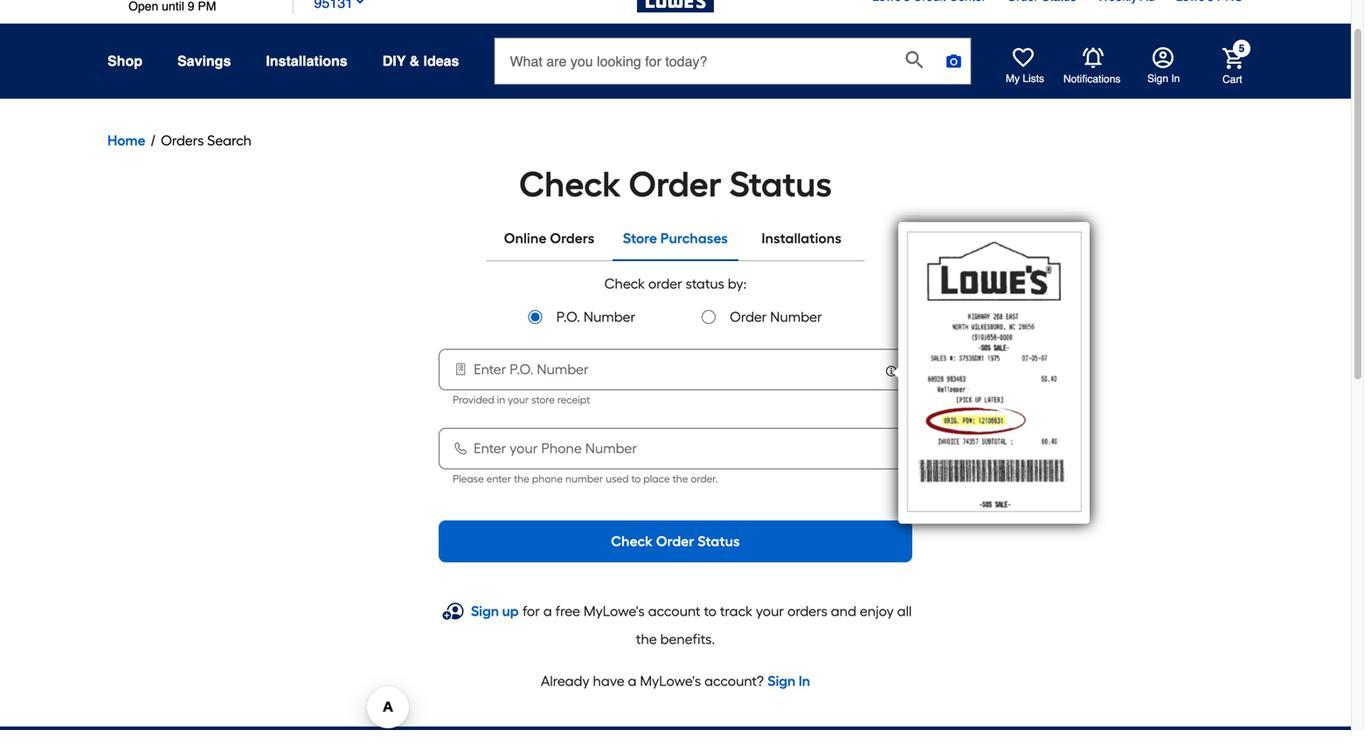 Task type: locate. For each thing, give the bounding box(es) containing it.
order down by:
[[730, 309, 767, 326]]

store
[[623, 230, 657, 247]]

info outlined image
[[884, 364, 898, 378]]

receipt
[[557, 394, 590, 406]]

0 vertical spatial check
[[519, 163, 621, 205]]

lowe's home improvement notification center image
[[1083, 47, 1104, 68]]

0 horizontal spatial a
[[543, 604, 552, 620]]

0 vertical spatial orders
[[161, 132, 204, 149]]

check left order
[[605, 276, 645, 292]]

check order status down place
[[611, 534, 740, 550]]

0 horizontal spatial installations button
[[266, 45, 348, 77]]

2 horizontal spatial the
[[673, 473, 688, 486]]

purchases
[[661, 230, 728, 247]]

orders left search at top left
[[161, 132, 204, 149]]

1 vertical spatial sign
[[471, 604, 499, 620]]

0 vertical spatial installations button
[[266, 45, 348, 77]]

1 vertical spatial mylowe's
[[640, 673, 701, 690]]

the down "account"
[[636, 632, 657, 648]]

1 horizontal spatial number
[[770, 309, 822, 326]]

check order status
[[519, 163, 832, 205], [611, 534, 740, 550]]

diy
[[383, 53, 406, 69]]

Search Query text field
[[495, 38, 892, 84]]

1 vertical spatial check
[[605, 276, 645, 292]]

2 vertical spatial sign
[[768, 673, 796, 690]]

benefits.
[[660, 632, 715, 648]]

diy & ideas
[[383, 53, 459, 69]]

0 vertical spatial in
[[1172, 73, 1180, 85]]

0 horizontal spatial number
[[584, 309, 636, 326]]

in inside sign in button
[[1172, 73, 1180, 85]]

1 vertical spatial installations
[[762, 230, 842, 247]]

sign up link
[[471, 601, 519, 622]]

None search field
[[494, 38, 971, 101]]

1 vertical spatial your
[[756, 604, 784, 620]]

installations left diy
[[266, 53, 348, 69]]

status
[[730, 163, 832, 205], [698, 534, 740, 550]]

check order status by:
[[605, 276, 747, 292]]

track
[[720, 604, 753, 620]]

2 vertical spatial check
[[611, 534, 653, 550]]

to left track
[[704, 604, 717, 620]]

in
[[497, 394, 505, 406]]

0 horizontal spatial sign
[[471, 604, 499, 620]]

the
[[514, 473, 530, 486], [673, 473, 688, 486], [636, 632, 657, 648]]

sign down lowe's home improvement account image
[[1148, 73, 1169, 85]]

1 horizontal spatial in
[[1172, 73, 1180, 85]]

to right used
[[631, 473, 641, 486]]

&
[[410, 53, 420, 69]]

1 horizontal spatial installations
[[762, 230, 842, 247]]

1 horizontal spatial orders
[[550, 230, 595, 247]]

1 horizontal spatial a
[[628, 673, 637, 690]]

your right in at left bottom
[[508, 394, 529, 406]]

a
[[543, 604, 552, 620], [628, 673, 637, 690]]

status
[[686, 276, 725, 292]]

order
[[648, 276, 683, 292]]

orders
[[161, 132, 204, 149], [550, 230, 595, 247]]

1 vertical spatial to
[[704, 604, 717, 620]]

installations
[[266, 53, 348, 69], [762, 230, 842, 247]]

check order status up the "store purchases" "button"
[[519, 163, 832, 205]]

enjoy
[[860, 604, 894, 620]]

0 horizontal spatial orders
[[161, 132, 204, 149]]

your
[[508, 394, 529, 406], [756, 604, 784, 620]]

order
[[629, 163, 722, 205], [730, 309, 767, 326], [656, 534, 695, 550]]

0 vertical spatial status
[[730, 163, 832, 205]]

1 vertical spatial installations button
[[739, 218, 865, 260]]

2 vertical spatial order
[[656, 534, 695, 550]]

order number
[[730, 309, 822, 326]]

1 number from the left
[[584, 309, 636, 326]]

installations button
[[266, 45, 348, 77], [739, 218, 865, 260]]

0 vertical spatial installations
[[266, 53, 348, 69]]

2 horizontal spatial sign
[[1148, 73, 1169, 85]]

home link
[[108, 130, 145, 151]]

my
[[1006, 73, 1020, 85]]

sign inside sign up for a free mylowe's account to track your orders and enjoy all the benefits.
[[471, 604, 499, 620]]

store
[[532, 394, 555, 406]]

mylowe's
[[584, 604, 645, 620], [640, 673, 701, 690]]

1 horizontal spatial sign
[[768, 673, 796, 690]]

number for order number
[[770, 309, 822, 326]]

0 vertical spatial a
[[543, 604, 552, 620]]

phone outlined image
[[453, 440, 469, 458]]

0 vertical spatial to
[[631, 473, 641, 486]]

already have a mylowe's account? sign in
[[541, 673, 810, 690]]

account
[[648, 604, 701, 620]]

0 horizontal spatial your
[[508, 394, 529, 406]]

used
[[606, 473, 629, 486]]

installations button for savings
[[266, 45, 348, 77]]

to
[[631, 473, 641, 486], [704, 604, 717, 620]]

0 horizontal spatial installations
[[266, 53, 348, 69]]

reprint last receipt image
[[453, 361, 469, 378]]

installations up order number
[[762, 230, 842, 247]]

0 vertical spatial sign
[[1148, 73, 1169, 85]]

in down lowe's home improvement account image
[[1172, 73, 1180, 85]]

0 vertical spatial order
[[629, 163, 722, 205]]

account?
[[705, 673, 764, 690]]

installations button up by:
[[739, 218, 865, 260]]

mylowe's inside sign up for a free mylowe's account to track your orders and enjoy all the benefits.
[[584, 604, 645, 620]]

online
[[504, 230, 547, 247]]

mylowe's right free
[[584, 604, 645, 620]]

order down place
[[656, 534, 695, 550]]

orders right 'online'
[[550, 230, 595, 247]]

sign left up at left
[[471, 604, 499, 620]]

sign right account?
[[768, 673, 796, 690]]

1 horizontal spatial to
[[704, 604, 717, 620]]

camera image
[[945, 52, 963, 70]]

installations button left diy
[[266, 45, 348, 77]]

1 horizontal spatial your
[[756, 604, 784, 620]]

sign inside sign in button
[[1148, 73, 1169, 85]]

your right track
[[756, 604, 784, 620]]

lowe's home improvement account image
[[1153, 47, 1174, 68]]

a inside sign up for a free mylowe's account to track your orders and enjoy all the benefits.
[[543, 604, 552, 620]]

online orders
[[504, 230, 595, 247]]

my lists link
[[1006, 47, 1045, 86]]

0 vertical spatial mylowe's
[[584, 604, 645, 620]]

0 horizontal spatial in
[[799, 673, 810, 690]]

a right for
[[543, 604, 552, 620]]

a right have
[[628, 673, 637, 690]]

check
[[519, 163, 621, 205], [605, 276, 645, 292], [611, 534, 653, 550]]

order up store purchases
[[629, 163, 722, 205]]

orders search
[[161, 132, 252, 149]]

installations inside button
[[762, 230, 842, 247]]

number
[[566, 473, 603, 486]]

mylowe's down benefits.
[[640, 673, 701, 690]]

check inside button
[[611, 534, 653, 550]]

check order status button
[[439, 521, 912, 563]]

check up online orders button
[[519, 163, 621, 205]]

1 vertical spatial status
[[698, 534, 740, 550]]

in
[[1172, 73, 1180, 85], [799, 673, 810, 690]]

store purchases button
[[613, 218, 739, 260]]

1 horizontal spatial installations button
[[739, 218, 865, 260]]

1 horizontal spatial the
[[636, 632, 657, 648]]

1 vertical spatial check order status
[[611, 534, 740, 550]]

number
[[584, 309, 636, 326], [770, 309, 822, 326]]

sign in
[[1148, 73, 1180, 85]]

0 vertical spatial your
[[508, 394, 529, 406]]

check down used
[[611, 534, 653, 550]]

p.o.
[[557, 309, 580, 326]]

my lists
[[1006, 73, 1045, 85]]

notifications
[[1064, 73, 1121, 85]]

1 vertical spatial orders
[[550, 230, 595, 247]]

the right enter
[[514, 473, 530, 486]]

search image
[[906, 51, 923, 68]]

free
[[556, 604, 580, 620]]

the right place
[[673, 473, 688, 486]]

chevron down image
[[353, 0, 367, 8]]

in down orders
[[799, 673, 810, 690]]

2 number from the left
[[770, 309, 822, 326]]

orders inside online orders button
[[550, 230, 595, 247]]

sign
[[1148, 73, 1169, 85], [471, 604, 499, 620], [768, 673, 796, 690]]



Task type: vqa. For each thing, say whether or not it's contained in the screenshot.
Number for Order Number
yes



Task type: describe. For each thing, give the bounding box(es) containing it.
phone
[[532, 473, 563, 486]]

1 vertical spatial a
[[628, 673, 637, 690]]

0 horizontal spatial the
[[514, 473, 530, 486]]

cart
[[1223, 73, 1243, 85]]

enter
[[487, 473, 511, 486]]

home
[[108, 132, 145, 149]]

all
[[897, 604, 912, 620]]

1 vertical spatial order
[[730, 309, 767, 326]]

lists
[[1023, 73, 1045, 85]]

sign up for a free mylowe's account to track your orders and enjoy all the benefits.
[[471, 604, 912, 648]]

have
[[593, 673, 625, 690]]

provided in your store receipt
[[453, 394, 590, 406]]

your inside sign up for a free mylowe's account to track your orders and enjoy all the benefits.
[[756, 604, 784, 620]]

store purchases
[[623, 230, 728, 247]]

savings button
[[177, 45, 231, 77]]

0 horizontal spatial to
[[631, 473, 641, 486]]

by:
[[728, 276, 747, 292]]

installations button for store purchases
[[739, 218, 865, 260]]

status inside button
[[698, 534, 740, 550]]

ideas
[[424, 53, 459, 69]]

lowe's home improvement lists image
[[1013, 47, 1034, 68]]

order.
[[691, 473, 718, 486]]

5
[[1239, 42, 1245, 55]]

please enter the phone number used to place the order.
[[453, 473, 718, 486]]

sign in link
[[768, 671, 810, 692]]

0 vertical spatial check order status
[[519, 163, 832, 205]]

1 vertical spatial in
[[799, 673, 810, 690]]

savings
[[177, 53, 231, 69]]

installations for store purchases
[[762, 230, 842, 247]]

number for p.o. number
[[584, 309, 636, 326]]

search
[[207, 132, 252, 149]]

sign for sign in
[[1148, 73, 1169, 85]]

p.o. number
[[557, 309, 636, 326]]

shop button
[[108, 45, 142, 77]]

order inside button
[[656, 534, 695, 550]]

installations for savings
[[266, 53, 348, 69]]

orders inside orders search button
[[161, 132, 204, 149]]

lowe's home improvement logo image
[[637, 0, 714, 34]]

sign for sign up for a free mylowe's account to track your orders and enjoy all the benefits.
[[471, 604, 499, 620]]

check order status inside check order status button
[[611, 534, 740, 550]]

provided
[[453, 394, 495, 406]]

online orders button
[[486, 218, 613, 260]]

place
[[644, 473, 670, 486]]

orders
[[788, 604, 828, 620]]

to inside sign up for a free mylowe's account to track your orders and enjoy all the benefits.
[[704, 604, 717, 620]]

sign in button
[[1148, 47, 1180, 86]]

the inside sign up for a free mylowe's account to track your orders and enjoy all the benefits.
[[636, 632, 657, 648]]

shop
[[108, 53, 142, 69]]

already
[[541, 673, 590, 690]]

lowe's home improvement cart image
[[1223, 48, 1244, 69]]

orders search button
[[161, 130, 252, 151]]

up
[[502, 604, 519, 620]]

and
[[831, 604, 857, 620]]

please
[[453, 473, 484, 486]]

diy & ideas button
[[383, 45, 459, 77]]

for
[[523, 604, 540, 620]]

[object object] help image
[[905, 229, 1083, 514]]



